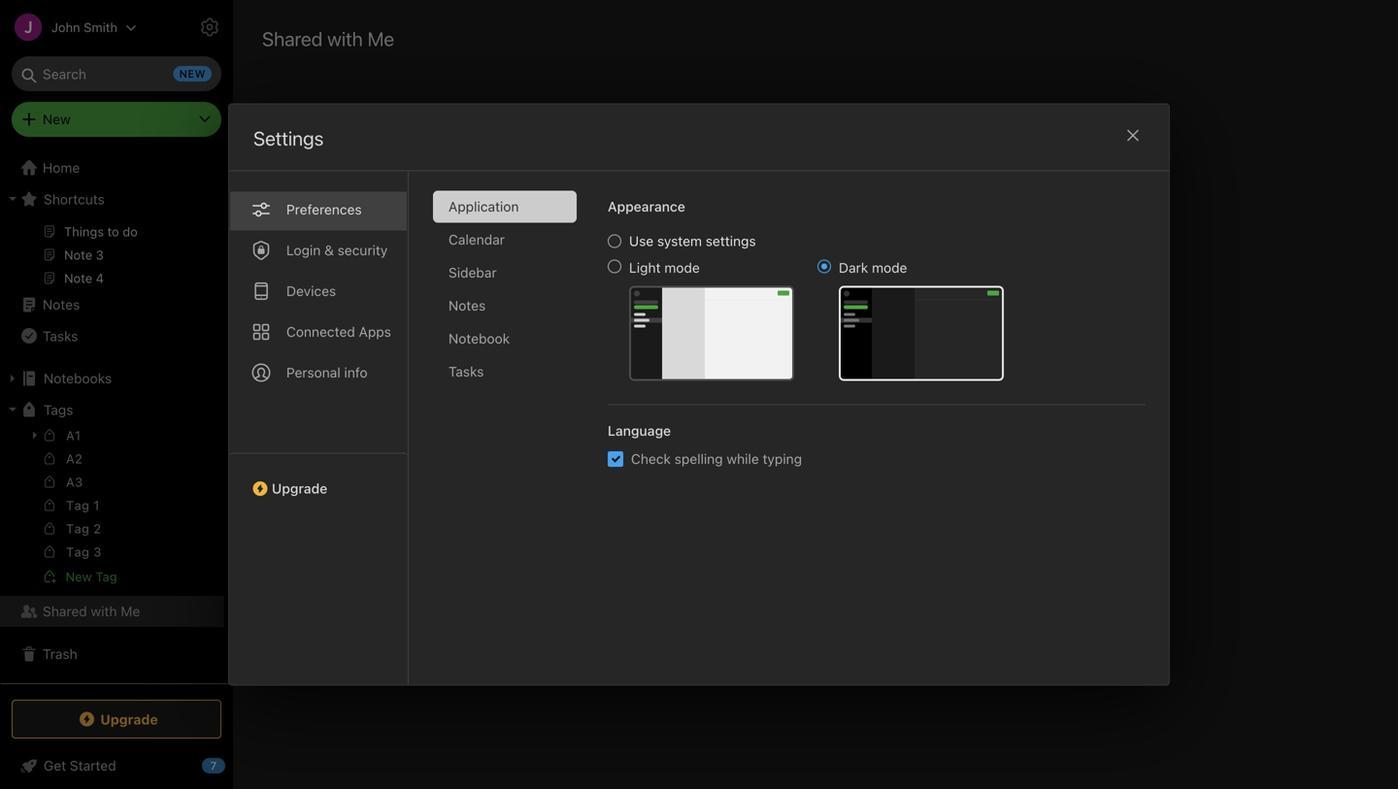 Task type: vqa. For each thing, say whether or not it's contained in the screenshot.
Notes link at the left
yes



Task type: locate. For each thing, give the bounding box(es) containing it.
0 horizontal spatial tab list
[[229, 171, 409, 685]]

tag left 1 in the bottom left of the page
[[66, 498, 90, 513]]

light
[[629, 260, 661, 276]]

light mode
[[629, 260, 700, 276]]

settings
[[706, 233, 756, 249]]

1 horizontal spatial tab list
[[433, 191, 592, 685]]

new up home
[[43, 111, 71, 127]]

shared with me
[[262, 27, 394, 50], [43, 603, 140, 619]]

0 horizontal spatial upgrade
[[100, 711, 158, 727]]

tags button
[[0, 394, 224, 425]]

dark
[[839, 260, 868, 276]]

a1 link
[[0, 424, 224, 449]]

tag
[[66, 498, 90, 513], [66, 521, 90, 536], [66, 545, 90, 559], [96, 569, 117, 584]]

1 vertical spatial with
[[91, 603, 117, 619]]

use system settings
[[629, 233, 756, 249]]

None search field
[[25, 56, 208, 91]]

with
[[327, 27, 363, 50], [91, 603, 117, 619]]

new inside popup button
[[43, 111, 71, 127]]

home
[[43, 160, 80, 176]]

tag left 3
[[66, 545, 90, 559]]

Search text field
[[25, 56, 208, 91]]

1 horizontal spatial tasks
[[449, 364, 484, 380]]

apps
[[359, 324, 391, 340]]

shared up the trash
[[43, 603, 87, 619]]

upgrade button
[[229, 453, 408, 504], [12, 700, 221, 739]]

mode
[[664, 260, 700, 276], [872, 260, 907, 276]]

shared with me element
[[233, 0, 1398, 789]]

tasks
[[43, 328, 78, 344], [449, 364, 484, 380]]

tab list
[[229, 171, 409, 685], [433, 191, 592, 685]]

notebooks
[[44, 370, 112, 386]]

1
[[93, 498, 100, 513]]

1 horizontal spatial shared with me
[[262, 27, 394, 50]]

calendar
[[449, 232, 505, 248]]

notebooks link
[[0, 363, 224, 394]]

a3
[[66, 475, 83, 489]]

calendar tab
[[433, 224, 577, 256]]

1 horizontal spatial me
[[368, 27, 394, 50]]

group for tags
[[0, 424, 224, 596]]

tag 2 link
[[0, 518, 224, 542]]

new for new tag
[[66, 569, 92, 584]]

new inside button
[[66, 569, 92, 584]]

mode right dark
[[872, 260, 907, 276]]

1 vertical spatial upgrade
[[100, 711, 158, 727]]

1 vertical spatial shared
[[43, 603, 87, 619]]

tag down tag 3 link
[[96, 569, 117, 584]]

tag for tag 3
[[66, 545, 90, 559]]

1 group from the top
[[0, 37, 224, 297]]

notes up tasks button
[[43, 297, 80, 313]]

notebook
[[449, 331, 510, 347]]

login & security
[[286, 242, 388, 258]]

tab list containing application
[[433, 191, 592, 685]]

0 vertical spatial tasks
[[43, 328, 78, 344]]

0 horizontal spatial me
[[121, 603, 140, 619]]

option group
[[608, 233, 1004, 381]]

tag 2
[[66, 521, 101, 536]]

me
[[368, 27, 394, 50], [121, 603, 140, 619]]

tasks button
[[0, 320, 224, 351]]

appearance
[[608, 199, 685, 215]]

expand tags image
[[5, 402, 20, 418]]

Check spelling while typing checkbox
[[608, 451, 623, 467]]

shared with me link
[[0, 596, 224, 627]]

0 vertical spatial group
[[0, 37, 224, 297]]

while
[[727, 451, 759, 467]]

1 horizontal spatial notes
[[449, 298, 486, 314]]

0 vertical spatial with
[[327, 27, 363, 50]]

0 horizontal spatial mode
[[664, 260, 700, 276]]

0 horizontal spatial shared with me
[[43, 603, 140, 619]]

notes
[[43, 297, 80, 313], [449, 298, 486, 314]]

mode for dark mode
[[872, 260, 907, 276]]

Light mode radio
[[608, 260, 621, 273]]

shortcuts button
[[0, 184, 224, 215]]

new
[[43, 111, 71, 127], [66, 569, 92, 584]]

tasks up notebooks
[[43, 328, 78, 344]]

0 vertical spatial upgrade
[[272, 481, 327, 497]]

1 vertical spatial me
[[121, 603, 140, 619]]

tasks down notebook
[[449, 364, 484, 380]]

tags
[[44, 402, 73, 418]]

tag left 2
[[66, 521, 90, 536]]

nothing shared yet
[[740, 457, 892, 478]]

system
[[657, 233, 702, 249]]

info
[[344, 365, 368, 381]]

notes down sidebar
[[449, 298, 486, 314]]

2 mode from the left
[[872, 260, 907, 276]]

1 horizontal spatial shared
[[262, 27, 323, 50]]

new tag
[[66, 569, 117, 584]]

tasks tab
[[433, 356, 577, 388]]

0 horizontal spatial with
[[91, 603, 117, 619]]

Use system settings radio
[[608, 234, 621, 248]]

tasks inside tab
[[449, 364, 484, 380]]

group
[[0, 37, 224, 297], [0, 424, 224, 596]]

0 vertical spatial new
[[43, 111, 71, 127]]

1 vertical spatial tasks
[[449, 364, 484, 380]]

tab list containing preferences
[[229, 171, 409, 685]]

shared
[[262, 27, 323, 50], [43, 603, 87, 619]]

shared right settings image
[[262, 27, 323, 50]]

0 horizontal spatial upgrade button
[[12, 700, 221, 739]]

new for new
[[43, 111, 71, 127]]

1 vertical spatial new
[[66, 569, 92, 584]]

0 vertical spatial shared
[[262, 27, 323, 50]]

upgrade
[[272, 481, 327, 497], [100, 711, 158, 727]]

1 vertical spatial shared with me
[[43, 603, 140, 619]]

tag for tag 1
[[66, 498, 90, 513]]

personal
[[286, 365, 341, 381]]

1 horizontal spatial mode
[[872, 260, 907, 276]]

group containing a1
[[0, 424, 224, 596]]

tree
[[0, 6, 233, 683]]

0 horizontal spatial notes
[[43, 297, 80, 313]]

new down tag 3
[[66, 569, 92, 584]]

settings image
[[198, 16, 221, 39]]

connected apps
[[286, 324, 391, 340]]

mode down system
[[664, 260, 700, 276]]

1 horizontal spatial upgrade button
[[229, 453, 408, 504]]

1 vertical spatial group
[[0, 424, 224, 596]]

a1
[[66, 428, 81, 443]]

tag 1
[[66, 498, 100, 513]]

spelling
[[675, 451, 723, 467]]

group for shortcuts
[[0, 37, 224, 297]]

0 horizontal spatial tasks
[[43, 328, 78, 344]]

0 vertical spatial upgrade button
[[229, 453, 408, 504]]

1 mode from the left
[[664, 260, 700, 276]]

2 group from the top
[[0, 424, 224, 596]]

preferences
[[286, 201, 362, 217]]

tab list for appearance
[[433, 191, 592, 685]]



Task type: describe. For each thing, give the bounding box(es) containing it.
shortcuts
[[44, 191, 105, 207]]

notes link
[[0, 289, 224, 320]]

notes tab
[[433, 290, 577, 322]]

option group containing use system settings
[[608, 233, 1004, 381]]

0 vertical spatial me
[[368, 27, 394, 50]]

expand notebooks image
[[5, 371, 20, 386]]

trash
[[43, 646, 77, 662]]

home link
[[0, 152, 233, 184]]

tree containing home
[[0, 6, 233, 683]]

2
[[93, 521, 101, 536]]

1 vertical spatial upgrade button
[[12, 700, 221, 739]]

a2 link
[[0, 449, 224, 472]]

nothing
[[740, 457, 803, 478]]

a3 link
[[0, 472, 224, 495]]

with inside tree
[[91, 603, 117, 619]]

Dark mode radio
[[818, 260, 831, 273]]

tag inside button
[[96, 569, 117, 584]]

0 vertical spatial shared with me
[[262, 27, 394, 50]]

login
[[286, 242, 321, 258]]

check
[[631, 451, 671, 467]]

application
[[449, 199, 519, 215]]

trash link
[[0, 639, 224, 670]]

sidebar
[[449, 265, 497, 281]]

notebook tab
[[433, 323, 577, 355]]

1 horizontal spatial with
[[327, 27, 363, 50]]

notes inside tab
[[449, 298, 486, 314]]

shared
[[807, 457, 862, 478]]

yet
[[867, 457, 892, 478]]

settings
[[253, 127, 324, 150]]

tasks inside tasks button
[[43, 328, 78, 344]]

new tag button
[[0, 565, 224, 588]]

tag 3
[[66, 545, 102, 559]]

a2
[[66, 451, 83, 466]]

language
[[608, 423, 671, 439]]

&
[[324, 242, 334, 258]]

tab list for application
[[229, 171, 409, 685]]

tag 1 link
[[0, 495, 224, 518]]

mode for light mode
[[664, 260, 700, 276]]

close image
[[1121, 124, 1145, 147]]

devices
[[286, 283, 336, 299]]

use
[[629, 233, 654, 249]]

sidebar tab
[[433, 257, 577, 289]]

tag for tag 2
[[66, 521, 90, 536]]

3
[[93, 545, 102, 559]]

connected
[[286, 324, 355, 340]]

dark mode
[[839, 260, 907, 276]]

personal info
[[286, 365, 368, 381]]

tag 3 link
[[0, 542, 224, 565]]

application tab
[[433, 191, 577, 223]]

1 horizontal spatial upgrade
[[272, 481, 327, 497]]

typing
[[763, 451, 802, 467]]

security
[[338, 242, 388, 258]]

new button
[[12, 102, 221, 137]]

0 horizontal spatial shared
[[43, 603, 87, 619]]

check spelling while typing
[[631, 451, 802, 467]]



